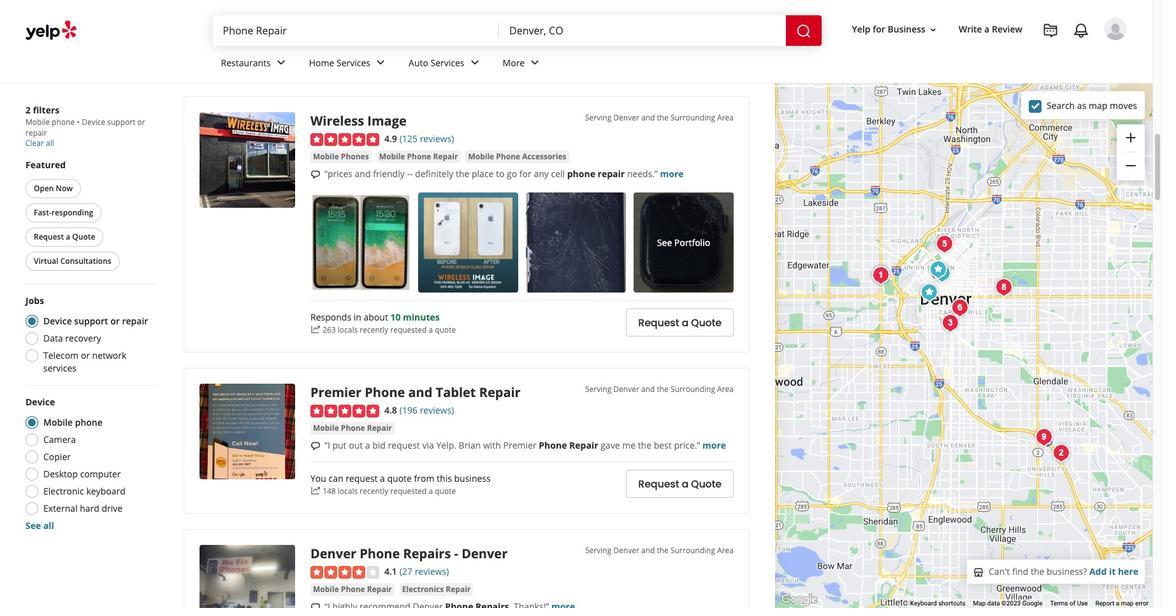 Task type: vqa. For each thing, say whether or not it's contained in the screenshot.
Gyms
no



Task type: locate. For each thing, give the bounding box(es) containing it.
services inside 'link'
[[337, 56, 370, 69]]

data
[[43, 332, 63, 344]]

recently for you can request a quote from this business
[[360, 486, 388, 497]]

mobile phone repair link down 4.1 star rating image
[[310, 583, 394, 596]]

mobile for middle the mobile phone repair link
[[313, 423, 339, 433]]

0 horizontal spatial services
[[337, 56, 370, 69]]

1 vertical spatial for
[[519, 168, 532, 180]]

for
[[873, 23, 885, 35], [519, 168, 532, 180]]

for right the go
[[519, 168, 532, 180]]

0 vertical spatial support
[[107, 117, 135, 127]]

mobile up the place
[[468, 151, 494, 162]]

phone up 4.1 link
[[360, 545, 400, 562]]

1 horizontal spatial 24 chevron down v2 image
[[467, 55, 482, 70]]

1 vertical spatial mobile phone repair link
[[310, 422, 394, 435]]

premier up 4.8 star rating 'image'
[[310, 384, 362, 401]]

0 vertical spatial recently
[[360, 324, 388, 335]]

in right results
[[312, 66, 322, 80]]

requested down minutes
[[390, 324, 427, 335]]

mobile phones link
[[310, 150, 371, 163]]

(125 reviews) link
[[400, 131, 454, 145]]

0 horizontal spatial premier
[[310, 384, 362, 401]]

16 trending v2 image
[[310, 325, 321, 335]]

quote for you can request a quote from this business
[[691, 477, 722, 491]]

repair inside 'option group'
[[122, 315, 148, 327]]

0 horizontal spatial or
[[81, 349, 90, 361]]

reviews) right '(125'
[[420, 133, 454, 145]]

4.1 star rating image
[[310, 566, 379, 579]]

1 vertical spatial all
[[43, 520, 54, 532]]

reviews) up 'electronics repair'
[[415, 566, 449, 578]]

and for denver phone repairs - denver
[[641, 545, 655, 556]]

1 horizontal spatial none field
[[509, 24, 776, 38]]

mobile phones button
[[310, 150, 371, 163]]

mobile phone •
[[25, 117, 82, 127]]

mobile up 16 speech v2 image
[[313, 151, 339, 162]]

3 24 chevron down v2 image from the left
[[527, 55, 543, 70]]

serving denver and the surrounding area for denver phone repairs - denver
[[585, 545, 734, 556]]

repair right electronics
[[446, 584, 471, 595]]

more link for wireless image
[[660, 168, 684, 180]]

2 locals from the top
[[338, 486, 358, 497]]

search as map moves
[[1047, 99, 1137, 111]]

2 none field from the left
[[509, 24, 776, 38]]

2 recently from the top
[[360, 486, 388, 497]]

yelp for business
[[852, 23, 926, 35]]

2 area from the top
[[717, 384, 734, 395]]

2 serving from the top
[[585, 384, 612, 395]]

1 24 chevron down v2 image from the left
[[373, 55, 388, 70]]

support up recovery
[[74, 315, 108, 327]]

mobile phone repair down 4.1 star rating image
[[313, 584, 392, 595]]

map left error
[[1121, 600, 1134, 607]]

2 option group from the top
[[22, 396, 158, 532]]

electronic
[[43, 485, 84, 497]]

1 services from the left
[[337, 56, 370, 69]]

10
[[390, 311, 401, 323]]

0 vertical spatial for
[[873, 23, 885, 35]]

google
[[1022, 600, 1043, 607]]

in left about
[[354, 311, 361, 323]]

1 vertical spatial recently
[[360, 486, 388, 497]]

or down recovery
[[81, 349, 90, 361]]

keyboard
[[910, 600, 937, 607]]

denver phone repairs - denver image
[[938, 310, 963, 336]]

mobile phone repair link down (125 reviews)
[[377, 150, 461, 163]]

2 vertical spatial serving denver and the surrounding area
[[585, 545, 734, 556]]

requested down you can request a quote from this business
[[390, 486, 427, 497]]

home services link
[[299, 46, 398, 83]]

a inside group
[[66, 231, 70, 242]]

mobile down 4.1 star rating image
[[313, 584, 339, 595]]

device up data
[[43, 315, 72, 327]]

2 vertical spatial mobile phone repair button
[[310, 583, 394, 596]]

recently for responds in about
[[360, 324, 388, 335]]

1 vertical spatial serving denver and the surrounding area
[[585, 384, 734, 395]]

phone
[[407, 151, 431, 162], [496, 151, 520, 162], [365, 384, 405, 401], [341, 423, 365, 433], [539, 439, 567, 451], [360, 545, 400, 562], [341, 584, 365, 595]]

•
[[77, 117, 80, 127]]

option group
[[22, 295, 158, 375], [22, 396, 158, 532]]

0 vertical spatial requested
[[390, 324, 427, 335]]

desktop
[[43, 468, 78, 480]]

camera
[[43, 433, 76, 446]]

2 services from the left
[[431, 56, 464, 69]]

jobs
[[25, 295, 44, 307]]

mobile phone repair for mobile phone repair button corresponding to middle the mobile phone repair link
[[313, 423, 392, 433]]

telecom or network services
[[43, 349, 126, 374]]

quote inside the featured group
[[72, 231, 95, 242]]

phone
[[52, 117, 75, 127], [567, 168, 595, 180], [75, 416, 103, 428]]

1 vertical spatial premier
[[503, 439, 537, 451]]

can
[[329, 472, 343, 484]]

16 speech v2 image
[[310, 441, 321, 451], [310, 602, 321, 608]]

map for error
[[1121, 600, 1134, 607]]

results
[[275, 66, 310, 80]]

map right as
[[1089, 99, 1108, 111]]

2 requested from the top
[[390, 486, 427, 497]]

0 vertical spatial or
[[137, 117, 145, 127]]

0 horizontal spatial none field
[[223, 24, 489, 38]]

request left via
[[388, 439, 420, 451]]

t mobile image
[[929, 260, 955, 286]]

24 chevron down v2 image inside more link
[[527, 55, 543, 70]]

None field
[[223, 24, 489, 38], [509, 24, 776, 38]]

4.8
[[384, 404, 397, 416]]

mobile phone repair link up 'out'
[[310, 422, 394, 435]]

network
[[92, 349, 126, 361]]

recently down you can request a quote from this business
[[360, 486, 388, 497]]

group
[[1117, 124, 1145, 180]]

0 vertical spatial area
[[717, 112, 734, 123]]

locals right 263
[[338, 324, 358, 335]]

option group containing device
[[22, 396, 158, 532]]

quote down minutes
[[435, 324, 456, 335]]

wireless
[[310, 112, 364, 129]]

go
[[507, 168, 517, 180]]

request a quote for you can request a quote from this business
[[638, 477, 722, 491]]

support inside 'option group'
[[74, 315, 108, 327]]

0 vertical spatial more link
[[660, 168, 684, 180]]

more
[[660, 168, 684, 180], [703, 439, 726, 451]]

mobile up friendly
[[379, 151, 405, 162]]

device support or repair down filters
[[25, 117, 145, 138]]

all inside 'option group'
[[43, 520, 54, 532]]

"prices and friendly -- definitely the place to go for any cell phone repair needs." more
[[324, 168, 684, 180]]

phone repair and more denver image
[[991, 274, 1017, 300]]

1 vertical spatial requested
[[390, 486, 427, 497]]

all for see all
[[43, 520, 54, 532]]

all "phone repair" results in denver, colorado
[[184, 66, 413, 80]]

mobile phone repair button up 'out'
[[310, 422, 394, 435]]

portfolio
[[674, 236, 710, 248]]

phone down (125 reviews)
[[407, 151, 431, 162]]

mobile phone repair button down 4.1 star rating image
[[310, 583, 394, 596]]

accessories
[[522, 151, 566, 162]]

1 vertical spatial request
[[346, 472, 378, 484]]

1 horizontal spatial map
[[1121, 600, 1134, 607]]

serving for denver phone repairs - denver
[[585, 545, 612, 556]]

premier phone and tablet repair image
[[200, 384, 295, 479]]

0 horizontal spatial 24 chevron down v2 image
[[373, 55, 388, 70]]

none field find
[[223, 24, 489, 38]]

0 vertical spatial request a quote
[[34, 231, 95, 242]]

request a quote button for you can request a quote from this business
[[626, 470, 734, 498]]

0 vertical spatial all
[[46, 138, 54, 149]]

0 vertical spatial device support or repair
[[25, 117, 145, 138]]

mobile for mobile phones link
[[313, 151, 339, 162]]

1 vertical spatial in
[[354, 311, 361, 323]]

1 vertical spatial phone
[[567, 168, 595, 180]]

2 vertical spatial surrounding
[[671, 545, 715, 556]]

24 chevron down v2 image left auto on the top left of page
[[373, 55, 388, 70]]

request for responds in about
[[638, 315, 679, 330]]

0 vertical spatial phone
[[52, 117, 75, 127]]

1 vertical spatial device support or repair
[[43, 315, 148, 327]]

3 serving from the top
[[585, 545, 612, 556]]

16 chevron down v2 image
[[928, 25, 938, 35]]

serving denver and the surrounding area for premier phone and tablet repair
[[585, 384, 734, 395]]

all for clear all
[[46, 138, 54, 149]]

search
[[1047, 99, 1075, 111]]

0 horizontal spatial repair
[[25, 127, 47, 138]]

virtual consultations
[[34, 256, 111, 266]]

24 chevron down v2 image right auto services
[[467, 55, 482, 70]]

1 16 speech v2 image from the top
[[310, 441, 321, 451]]

mobile up the "i
[[313, 423, 339, 433]]

device support or repair up recovery
[[43, 315, 148, 327]]

zoom out image
[[1123, 158, 1139, 174]]

16 speech v2 image down 4.1 star rating image
[[310, 602, 321, 608]]

1 vertical spatial more link
[[703, 439, 726, 451]]

0 vertical spatial request
[[34, 231, 64, 242]]

repair up network
[[122, 315, 148, 327]]

mobile phone accessories button
[[466, 150, 569, 163]]

mobile phone repair button for top the mobile phone repair link
[[377, 150, 461, 163]]

virtual consultations button
[[25, 252, 120, 271]]

1 vertical spatial support
[[74, 315, 108, 327]]

services right auto on the top left of page
[[431, 56, 464, 69]]

add it here button
[[1089, 565, 1139, 578]]

2 serving denver and the surrounding area from the top
[[585, 384, 734, 395]]

quote for responds in about
[[691, 315, 722, 330]]

write a review
[[959, 23, 1023, 35]]

1 none field from the left
[[223, 24, 489, 38]]

2 16 speech v2 image from the top
[[310, 602, 321, 608]]

wireless image image
[[200, 112, 295, 208], [868, 262, 894, 288], [868, 262, 894, 288]]

phone up 'out'
[[341, 423, 365, 433]]

business categories element
[[211, 46, 1127, 83]]

mobile phone accessories
[[468, 151, 566, 162]]

mobile phone repair for mobile phone repair button related to the bottommost the mobile phone repair link
[[313, 584, 392, 595]]

more right price."
[[703, 439, 726, 451]]

or inside telecom or network services
[[81, 349, 90, 361]]

or right •
[[137, 117, 145, 127]]

1 area from the top
[[717, 112, 734, 123]]

None search field
[[213, 15, 824, 46]]

1 locals from the top
[[338, 324, 358, 335]]

0 vertical spatial mobile phone repair
[[379, 151, 458, 162]]

1 vertical spatial request a quote
[[638, 315, 722, 330]]

2 horizontal spatial 24 chevron down v2 image
[[527, 55, 543, 70]]

see portfolio
[[657, 236, 710, 248]]

mobi.geek iphone repair image
[[947, 295, 973, 320]]

see portfolio link
[[634, 193, 734, 293]]

cell
[[551, 168, 565, 180]]

cpr cell phone repair denver image
[[926, 260, 952, 285]]

request inside the featured group
[[34, 231, 64, 242]]

map
[[1089, 99, 1108, 111], [1121, 600, 1134, 607]]

serving for wireless image
[[585, 112, 612, 123]]

to
[[496, 168, 505, 180]]

phone for mobile phone •
[[52, 117, 75, 127]]

request for you can request a quote from this business
[[638, 477, 679, 491]]

business
[[888, 23, 926, 35]]

mobile phone repair down (125 reviews)
[[379, 151, 458, 162]]

repair down the 4.1
[[367, 584, 392, 595]]

2 surrounding from the top
[[671, 384, 715, 395]]

(125
[[400, 133, 418, 145]]

24 chevron down v2 image
[[373, 55, 388, 70], [467, 55, 482, 70], [527, 55, 543, 70]]

0 horizontal spatial map
[[1089, 99, 1108, 111]]

premier
[[310, 384, 362, 401], [503, 439, 537, 451]]

0 vertical spatial device
[[82, 117, 105, 127]]

external
[[43, 502, 77, 514]]

0 vertical spatial locals
[[338, 324, 358, 335]]

0 vertical spatial surrounding
[[671, 112, 715, 123]]

see inside 'option group'
[[25, 520, 41, 532]]

electronics repair button
[[400, 583, 473, 596]]

support inside device support or repair
[[107, 117, 135, 127]]

recently down responds in about 10 minutes
[[360, 324, 388, 335]]

3 serving denver and the surrounding area from the top
[[585, 545, 734, 556]]

2 vertical spatial area
[[717, 545, 734, 556]]

3 area from the top
[[717, 545, 734, 556]]

mobile phone repair link
[[377, 150, 461, 163], [310, 422, 394, 435], [310, 583, 394, 596]]

area for repair
[[717, 384, 734, 395]]

0 vertical spatial option group
[[22, 295, 158, 375]]

quote down this
[[435, 486, 456, 497]]

1 vertical spatial device
[[43, 315, 72, 327]]

1 horizontal spatial or
[[110, 315, 120, 327]]

none field near
[[509, 24, 776, 38]]

1 horizontal spatial in
[[354, 311, 361, 323]]

(196 reviews) link
[[400, 403, 454, 417]]

1 vertical spatial quote
[[691, 315, 722, 330]]

16 speech v2 image
[[310, 169, 321, 179]]

services right home
[[337, 56, 370, 69]]

surrounding for denver phone repairs - denver
[[671, 545, 715, 556]]

more link
[[660, 168, 684, 180], [703, 439, 726, 451]]

requested for you can request a quote from this business
[[390, 486, 427, 497]]

0 vertical spatial repair
[[25, 127, 47, 138]]

-
[[407, 168, 410, 180], [410, 168, 413, 180], [454, 545, 458, 562]]

featured group
[[23, 159, 158, 273]]

all right clear
[[46, 138, 54, 149]]

Near text field
[[509, 24, 776, 38]]

repair inside device support or repair
[[25, 127, 47, 138]]

quote for responds in about
[[435, 324, 456, 335]]

support right •
[[107, 117, 135, 127]]

2 vertical spatial repair
[[122, 315, 148, 327]]

2 vertical spatial serving
[[585, 545, 612, 556]]

for right the yelp
[[873, 23, 885, 35]]

1 horizontal spatial repair
[[122, 315, 148, 327]]

verizon image
[[926, 257, 951, 282]]

1 requested from the top
[[390, 324, 427, 335]]

report
[[1096, 600, 1115, 607]]

you
[[310, 472, 326, 484]]

24 chevron down v2 image for home services
[[373, 55, 388, 70]]

0 vertical spatial quote
[[435, 324, 456, 335]]

2 vertical spatial quote
[[435, 486, 456, 497]]

repair up the definitely
[[433, 151, 458, 162]]

repair down "2 filters"
[[25, 127, 47, 138]]

denver for wireless image
[[613, 112, 639, 123]]

1 vertical spatial map
[[1121, 600, 1134, 607]]

mobile phone repair button down (125 reviews)
[[377, 150, 461, 163]]

16 speech v2 image for denver
[[310, 602, 321, 608]]

all down external
[[43, 520, 54, 532]]

2 vertical spatial quote
[[691, 477, 722, 491]]

1 recently from the top
[[360, 324, 388, 335]]

2 vertical spatial reviews)
[[415, 566, 449, 578]]

desktop computer
[[43, 468, 121, 480]]

0 vertical spatial mobile phone repair button
[[377, 150, 461, 163]]

1 vertical spatial repair
[[598, 168, 625, 180]]

quote
[[435, 324, 456, 335], [387, 472, 412, 484], [435, 486, 456, 497]]

map
[[973, 600, 986, 607]]

2 vertical spatial phone
[[75, 416, 103, 428]]

wireless image link
[[310, 112, 407, 129]]

locals down can
[[338, 486, 358, 497]]

support
[[107, 117, 135, 127], [74, 315, 108, 327]]

2 vertical spatial request
[[638, 477, 679, 491]]

1 vertical spatial see
[[25, 520, 41, 532]]

2 vertical spatial request a quote
[[638, 477, 722, 491]]

4.8 star rating image
[[310, 405, 379, 417]]

mobile phones
[[313, 151, 369, 162]]

0 vertical spatial map
[[1089, 99, 1108, 111]]

you can request a quote from this business
[[310, 472, 491, 484]]

filters
[[33, 104, 59, 116]]

more link right needs."
[[660, 168, 684, 180]]

1 vertical spatial request a quote button
[[626, 309, 734, 337]]

2 24 chevron down v2 image from the left
[[467, 55, 482, 70]]

phones
[[341, 151, 369, 162]]

reviews) down tablet
[[420, 404, 454, 416]]

request right can
[[346, 472, 378, 484]]

can't
[[989, 565, 1010, 578]]

keyboard shortcuts
[[910, 600, 966, 607]]

premier right with
[[503, 439, 537, 451]]

mobile phone repair up 'out'
[[313, 423, 392, 433]]

16 speech v2 image left the "i
[[310, 441, 321, 451]]

projects image
[[1043, 23, 1058, 38]]

mobile
[[25, 117, 50, 127], [313, 151, 339, 162], [379, 151, 405, 162], [468, 151, 494, 162], [43, 416, 73, 428], [313, 423, 339, 433], [313, 584, 339, 595]]

or up network
[[110, 315, 120, 327]]

more right needs."
[[660, 168, 684, 180]]

repair left needs."
[[598, 168, 625, 180]]

premier phone and tablet repair
[[310, 384, 521, 401]]

0 vertical spatial premier
[[310, 384, 362, 401]]

phone down 4.1 star rating image
[[341, 584, 365, 595]]

2 horizontal spatial or
[[137, 117, 145, 127]]

1 serving from the top
[[585, 112, 612, 123]]

0 horizontal spatial in
[[312, 66, 322, 80]]

1 option group from the top
[[22, 295, 158, 375]]

24 chevron down v2 image inside home services 'link'
[[373, 55, 388, 70]]

1 vertical spatial area
[[717, 384, 734, 395]]

24 chevron down v2 image inside auto services link
[[467, 55, 482, 70]]

electronics repair
[[402, 584, 471, 595]]

1 vertical spatial mobile phone repair button
[[310, 422, 394, 435]]

1 surrounding from the top
[[671, 112, 715, 123]]

phone up camera
[[75, 416, 103, 428]]

review
[[992, 23, 1023, 35]]

1 vertical spatial option group
[[22, 396, 158, 532]]

in
[[312, 66, 322, 80], [354, 311, 361, 323]]

terms of use
[[1050, 600, 1088, 607]]

business?
[[1047, 565, 1087, 578]]

1 vertical spatial surrounding
[[671, 384, 715, 395]]

3 surrounding from the top
[[671, 545, 715, 556]]

device right •
[[82, 117, 105, 127]]

map region
[[710, 49, 1162, 608]]

1 serving denver and the surrounding area from the top
[[585, 112, 734, 123]]

0 horizontal spatial more link
[[660, 168, 684, 180]]

1 horizontal spatial services
[[431, 56, 464, 69]]

1 vertical spatial request
[[638, 315, 679, 330]]

24 chevron down v2 image right the more
[[527, 55, 543, 70]]

gave
[[601, 439, 620, 451]]

open
[[34, 183, 54, 194]]

phone right cell
[[567, 168, 595, 180]]

1 vertical spatial locals
[[338, 486, 358, 497]]

4.9 link
[[384, 131, 397, 145]]

1 horizontal spatial request
[[388, 439, 420, 451]]

clear all link
[[25, 138, 54, 149]]

0 vertical spatial quote
[[72, 231, 95, 242]]

none field up home services 'link'
[[223, 24, 489, 38]]

1 vertical spatial more
[[703, 439, 726, 451]]

2 vertical spatial request a quote button
[[626, 470, 734, 498]]

phone for mobile phone
[[75, 416, 103, 428]]

for inside button
[[873, 23, 885, 35]]

none field up the 'business categories' element
[[509, 24, 776, 38]]

Find text field
[[223, 24, 489, 38]]

device up mobile phone
[[25, 396, 55, 408]]

0 vertical spatial in
[[312, 66, 322, 80]]

0 horizontal spatial see
[[25, 520, 41, 532]]

serving
[[585, 112, 612, 123], [585, 384, 612, 395], [585, 545, 612, 556]]

user actions element
[[842, 16, 1145, 94]]

1 vertical spatial 16 speech v2 image
[[310, 602, 321, 608]]

reviews) for denver phone repairs - denver
[[415, 566, 449, 578]]

0 vertical spatial serving
[[585, 112, 612, 123]]

2 vertical spatial mobile phone repair
[[313, 584, 392, 595]]

1 horizontal spatial more link
[[703, 439, 726, 451]]

google image
[[778, 592, 820, 608]]

more link right price."
[[703, 439, 726, 451]]

locals for responds in about
[[338, 324, 358, 335]]

2 vertical spatial or
[[81, 349, 90, 361]]

phone left •
[[52, 117, 75, 127]]

request a quote button for responds in about
[[626, 309, 734, 337]]

1 horizontal spatial for
[[873, 23, 885, 35]]

mobile for mobile phone accessories link
[[468, 151, 494, 162]]

quote up 148 locals recently requested a quote at the left bottom of page
[[387, 472, 412, 484]]



Task type: describe. For each thing, give the bounding box(es) containing it.
out
[[349, 439, 363, 451]]

definitely
[[415, 168, 453, 180]]

surrounding for premier phone and tablet repair
[[671, 384, 715, 395]]

area for denver
[[717, 545, 734, 556]]

mobile phone repair for top the mobile phone repair link's mobile phone repair button
[[379, 151, 458, 162]]

of
[[1070, 600, 1076, 607]]

148
[[323, 486, 336, 497]]

report a map error link
[[1096, 600, 1149, 607]]

1 horizontal spatial premier
[[503, 439, 537, 451]]

terms
[[1050, 600, 1068, 607]]

repair up bid
[[367, 423, 392, 433]]

locals for you can request a quote from this business
[[338, 486, 358, 497]]

yelp.
[[436, 439, 456, 451]]

zoom in image
[[1123, 130, 1139, 145]]

recovery
[[65, 332, 101, 344]]

clear all
[[25, 138, 54, 149]]

repair left gave
[[569, 439, 598, 451]]

request a quote for responds in about
[[638, 315, 722, 330]]

mobile for top the mobile phone repair link
[[379, 151, 405, 162]]

services for home services
[[337, 56, 370, 69]]

place
[[472, 168, 494, 180]]

drive
[[102, 502, 123, 514]]

reviews) for premier phone and tablet repair
[[420, 404, 454, 416]]

consultations
[[60, 256, 111, 266]]

and for premier phone and tablet repair
[[641, 384, 655, 395]]

2 horizontal spatial repair
[[598, 168, 625, 180]]

featured
[[25, 159, 66, 171]]

keyboard
[[86, 485, 125, 497]]

148 locals recently requested a quote
[[323, 486, 456, 497]]

colorado
[[365, 66, 413, 80]]

option group containing jobs
[[22, 295, 158, 375]]

denver phone repairs - denver image
[[200, 545, 295, 608]]

techhub image
[[932, 231, 958, 257]]

fast-responding button
[[25, 203, 102, 222]]

- for repairs
[[454, 545, 458, 562]]

tablet
[[436, 384, 476, 401]]

0 vertical spatial request a quote button
[[25, 228, 104, 247]]

0 vertical spatial request
[[388, 439, 420, 451]]

more
[[503, 56, 525, 69]]

keyboard shortcuts button
[[910, 599, 966, 608]]

wireless image
[[310, 112, 407, 129]]

metro by t-mobile image
[[917, 280, 942, 305]]

(27 reviews)
[[400, 566, 449, 578]]

premier phone and tablet repair image
[[1049, 440, 1074, 466]]

shortcuts
[[938, 600, 966, 607]]

(196 reviews)
[[400, 404, 454, 416]]

mobile down "2 filters"
[[25, 117, 50, 127]]

repair right tablet
[[479, 384, 521, 401]]

surrounding for wireless image
[[671, 112, 715, 123]]

terms of use link
[[1050, 600, 1088, 607]]

24 chevron down v2 image for auto services
[[467, 55, 482, 70]]

1 vertical spatial or
[[110, 315, 120, 327]]

auto
[[409, 56, 428, 69]]

4.1
[[384, 566, 397, 578]]

more link
[[492, 46, 553, 83]]

2
[[25, 104, 31, 116]]

263 locals recently requested a quote
[[323, 324, 456, 335]]

16 speech v2 image for premier
[[310, 441, 321, 451]]

premier phone and tablet repair link
[[310, 384, 521, 401]]

and for wireless image
[[641, 112, 655, 123]]

4.9 star rating image
[[310, 133, 379, 146]]

fast-responding
[[34, 207, 93, 218]]

denver phone repairs - denver link
[[310, 545, 508, 562]]

"prices
[[324, 168, 352, 180]]

brian
[[459, 439, 481, 451]]

open now
[[34, 183, 73, 194]]

phone up the go
[[496, 151, 520, 162]]

- for friendly
[[407, 168, 410, 180]]

write
[[959, 23, 982, 35]]

16 bizhouse v2 image
[[973, 567, 984, 578]]

moves
[[1110, 99, 1137, 111]]

requested for responds in about
[[390, 324, 427, 335]]

all
[[184, 66, 197, 80]]

map for moves
[[1089, 99, 1108, 111]]

notifications image
[[1074, 23, 1089, 38]]

serving for premier phone and tablet repair
[[585, 384, 612, 395]]

24 chevron down v2 image
[[273, 55, 289, 70]]

reviews) for wireless image
[[420, 133, 454, 145]]

denver for denver phone repairs - denver
[[613, 545, 639, 556]]

yelp for business button
[[847, 18, 943, 41]]

responding
[[51, 207, 93, 218]]

2 vertical spatial device
[[25, 396, 55, 408]]

search image
[[796, 23, 811, 39]]

home services
[[309, 56, 370, 69]]

fast-
[[34, 207, 51, 218]]

auto services link
[[398, 46, 492, 83]]

1 vertical spatial quote
[[387, 472, 412, 484]]

or inside device support or repair
[[137, 117, 145, 127]]

request a quote inside the featured group
[[34, 231, 95, 242]]

write a review link
[[954, 18, 1028, 41]]

computer
[[80, 468, 121, 480]]

phone left gave
[[539, 439, 567, 451]]

hard
[[80, 502, 99, 514]]

me
[[622, 439, 636, 451]]

telecom
[[43, 349, 79, 361]]

mobile phone repair button for the bottommost the mobile phone repair link
[[310, 583, 394, 596]]

mobile phone repair button for middle the mobile phone repair link
[[310, 422, 394, 435]]

denver phone repairs - denver
[[310, 545, 508, 562]]

any
[[534, 168, 549, 180]]

data recovery
[[43, 332, 101, 344]]

denver for premier phone and tablet repair
[[613, 384, 639, 395]]

idenver repairs image
[[1031, 424, 1057, 450]]

denver,
[[324, 66, 363, 80]]

quote for you can request a quote from this business
[[435, 486, 456, 497]]

mobile for the bottommost the mobile phone repair link
[[313, 584, 339, 595]]

auto services
[[409, 56, 464, 69]]

see for see all
[[25, 520, 41, 532]]

2 filters
[[25, 104, 59, 116]]

electronics
[[402, 584, 444, 595]]

(125 reviews)
[[400, 133, 454, 145]]

see all button
[[25, 520, 54, 532]]

phone up 4.8 link
[[365, 384, 405, 401]]

put
[[332, 439, 347, 451]]

1 horizontal spatial more
[[703, 439, 726, 451]]

see for see portfolio
[[657, 236, 672, 248]]

16 trending v2 image
[[310, 486, 321, 496]]

price."
[[674, 439, 700, 451]]

needs."
[[627, 168, 658, 180]]

use
[[1077, 600, 1088, 607]]

more link for premier phone and tablet repair
[[703, 439, 726, 451]]

0 horizontal spatial request
[[346, 472, 378, 484]]

0 vertical spatial mobile phone repair link
[[377, 150, 461, 163]]

clear
[[25, 138, 44, 149]]

device inside device support or repair
[[82, 117, 105, 127]]

services for auto services
[[431, 56, 464, 69]]

4.8 link
[[384, 403, 397, 417]]

24 chevron down v2 image for more
[[527, 55, 543, 70]]

add
[[1089, 565, 1107, 578]]

jeremy m. image
[[1104, 17, 1127, 40]]

0 horizontal spatial more
[[660, 168, 684, 180]]

services
[[43, 362, 77, 374]]

mobile phone
[[43, 416, 103, 428]]

can't find the business? add it here
[[989, 565, 1139, 578]]

copier
[[43, 451, 71, 463]]

this
[[437, 472, 452, 484]]

mobile up camera
[[43, 416, 73, 428]]

2 vertical spatial mobile phone repair link
[[310, 583, 394, 596]]

repair"
[[238, 66, 273, 80]]

find
[[1012, 565, 1029, 578]]

serving denver and the surrounding area for wireless image
[[585, 112, 734, 123]]

now
[[56, 183, 73, 194]]

"i
[[324, 439, 330, 451]]

repairs
[[403, 545, 451, 562]]

bid
[[372, 439, 386, 451]]



